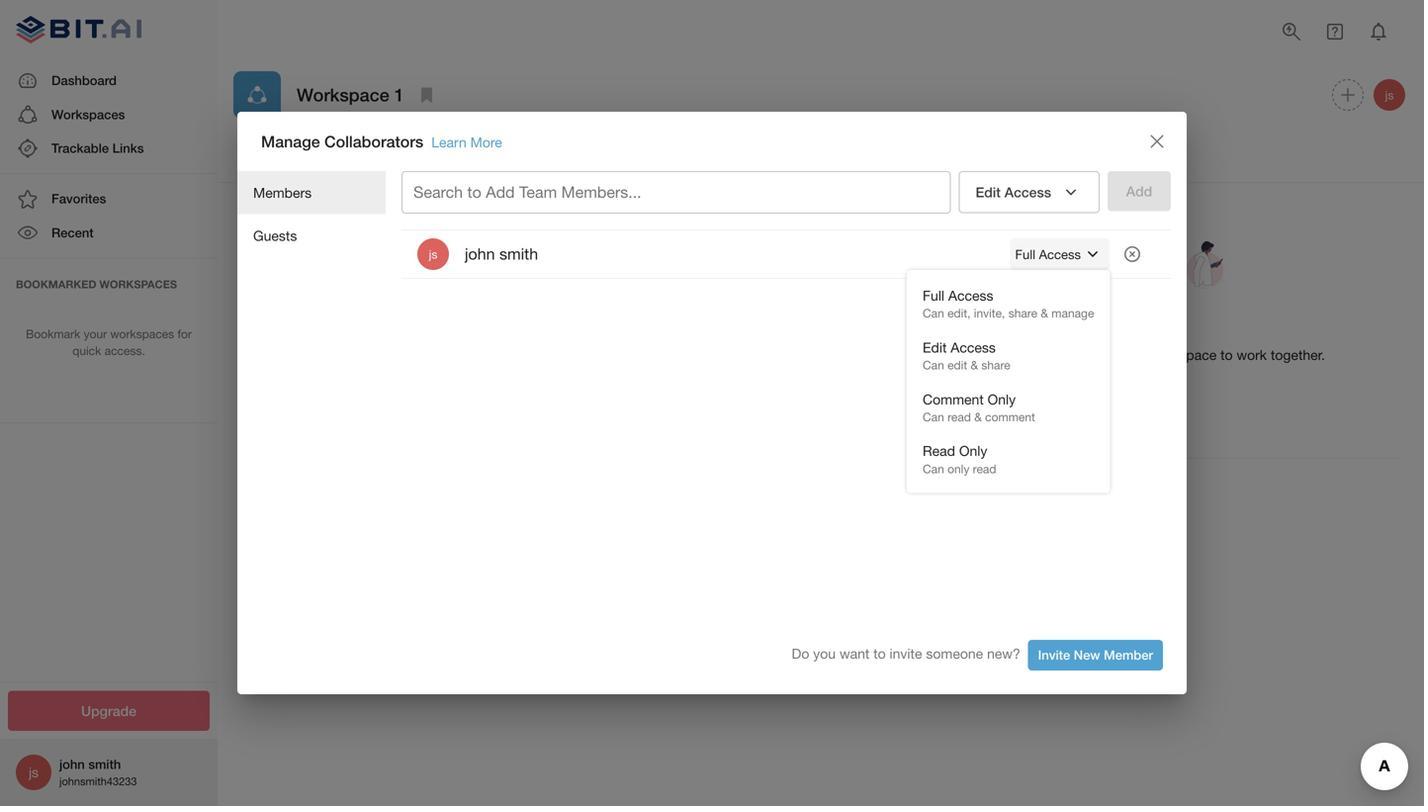 Task type: describe. For each thing, give the bounding box(es) containing it.
bookmarked
[[16, 278, 96, 291]]

to left this in the right of the page
[[1107, 347, 1119, 363]]

workspaces button
[[0, 98, 218, 132]]

more
[[470, 134, 502, 150]]

comment
[[923, 391, 984, 407]]

remove
[[972, 347, 1018, 363]]

documents link
[[233, 135, 392, 182]]

recent button
[[0, 216, 218, 250]]

recent
[[51, 225, 94, 240]]

can for comment only
[[923, 410, 944, 424]]

collaborators for manage collaborators add or remove collaborators to this workspace to work together.
[[990, 319, 1089, 338]]

new
[[1074, 647, 1100, 663]]

zone
[[984, 496, 1022, 515]]

member
[[1104, 647, 1153, 663]]

invite
[[1038, 647, 1070, 663]]

favorites button
[[0, 182, 218, 216]]

john smith
[[465, 245, 538, 263]]

members...
[[561, 183, 642, 201]]

smith for john smith johnsmith43233
[[88, 757, 121, 772]]

content library link
[[392, 135, 550, 182]]

only for comment only
[[988, 391, 1016, 407]]

only for read only
[[959, 443, 987, 459]]

can for read only
[[923, 462, 944, 476]]

learn more link
[[431, 134, 502, 150]]

team
[[519, 183, 557, 201]]

& for access
[[971, 358, 978, 372]]

dashboard
[[51, 73, 117, 88]]

links
[[112, 140, 144, 156]]

bookmark
[[26, 327, 80, 341]]

invite
[[890, 646, 922, 662]]

work
[[1237, 347, 1267, 363]]

quick
[[72, 344, 101, 357]]

tab list containing documents
[[233, 135, 1408, 182]]

access for edit access
[[1005, 184, 1051, 200]]

workspace
[[297, 84, 389, 105]]

full for full access
[[1015, 247, 1036, 262]]

edit for edit access can edit & share
[[923, 339, 947, 356]]

workspace 1
[[297, 84, 404, 105]]

edit access can edit & share
[[923, 339, 1011, 372]]

js inside "button"
[[1385, 88, 1394, 102]]

workspaces
[[110, 327, 174, 341]]

edit,
[[948, 306, 971, 320]]

edit for edit collaborators
[[944, 393, 969, 410]]

trackable links button
[[0, 132, 218, 165]]

access for edit access can edit & share
[[951, 339, 996, 356]]

manage collaborators add or remove collaborators to this workspace to work together.
[[927, 319, 1325, 363]]

collaborators
[[1022, 347, 1103, 363]]

add for manage
[[927, 347, 952, 363]]

full for full access can edit, invite, share & manage
[[923, 287, 945, 304]]

manage for manage collaborators add or remove collaborators to this workspace to work together.
[[927, 319, 986, 338]]

or
[[956, 347, 969, 363]]

danger
[[927, 496, 980, 515]]

manage for manage collaborators learn more
[[261, 132, 320, 151]]

members button
[[237, 171, 386, 214]]

you
[[813, 646, 836, 662]]

john for john smith
[[465, 245, 495, 263]]

& for only
[[975, 410, 982, 424]]

invite new member
[[1038, 647, 1153, 663]]

members
[[253, 185, 312, 201]]

full access can edit, invite, share & manage
[[923, 287, 1094, 320]]

search to add team members...
[[413, 183, 642, 201]]

workspace
[[1149, 347, 1217, 363]]

full access
[[1015, 247, 1081, 262]]

share for edit access
[[982, 358, 1011, 372]]

for
[[177, 327, 192, 341]]

together.
[[1271, 347, 1325, 363]]



Task type: locate. For each thing, give the bounding box(es) containing it.
danger zone
[[927, 496, 1022, 515]]

0 vertical spatial full
[[1015, 247, 1036, 262]]

can down the comment
[[923, 410, 944, 424]]

comment
[[985, 410, 1035, 424]]

access inside full access can edit, invite, share & manage
[[948, 287, 994, 304]]

2 horizontal spatial js
[[1385, 88, 1394, 102]]

1 horizontal spatial js
[[429, 247, 438, 261]]

can down "read"
[[923, 462, 944, 476]]

to down the content library link
[[467, 183, 481, 201]]

johnsmith43233
[[59, 775, 137, 788]]

access up edit,
[[948, 287, 994, 304]]

1 vertical spatial smith
[[88, 757, 121, 772]]

access inside full access button
[[1039, 247, 1081, 262]]

access up the "edit"
[[951, 339, 996, 356]]

invite,
[[974, 306, 1005, 320]]

add inside manage collaborators add or remove collaborators to this workspace to work together.
[[927, 347, 952, 363]]

learn
[[431, 134, 467, 150]]

0 horizontal spatial js
[[29, 764, 39, 780]]

search
[[413, 183, 463, 201]]

&
[[1041, 306, 1048, 320], [971, 358, 978, 372], [975, 410, 982, 424]]

comment only can read & comment
[[923, 391, 1035, 424]]

john inside john smith johnsmith43233
[[59, 757, 85, 772]]

read inside comment only can read & comment
[[948, 410, 971, 424]]

0 horizontal spatial full
[[923, 287, 945, 304]]

collaborators for manage collaborators learn more
[[324, 132, 424, 151]]

want
[[840, 646, 870, 662]]

1 vertical spatial read
[[973, 462, 996, 476]]

collaborators inside dialog
[[324, 132, 424, 151]]

library
[[476, 150, 535, 166]]

this
[[1123, 347, 1145, 363]]

add for search
[[486, 183, 515, 201]]

add inside manage collaborators dialog
[[486, 183, 515, 201]]

& down edit collaborators
[[975, 410, 982, 424]]

1 horizontal spatial john
[[465, 245, 495, 263]]

1 vertical spatial full
[[923, 287, 945, 304]]

js inside manage collaborators dialog
[[429, 247, 438, 261]]

add
[[486, 183, 515, 201], [927, 347, 952, 363]]

0 vertical spatial share
[[1009, 306, 1038, 320]]

can inside read only can only read
[[923, 462, 944, 476]]

edit
[[976, 184, 1001, 200], [923, 339, 947, 356], [944, 393, 969, 410]]

manage
[[261, 132, 320, 151], [927, 319, 986, 338]]

1 horizontal spatial read
[[973, 462, 996, 476]]

collaborators down workspace 1
[[324, 132, 424, 151]]

1 horizontal spatial add
[[927, 347, 952, 363]]

read down the comment
[[948, 410, 971, 424]]

only inside comment only can read & comment
[[988, 391, 1016, 407]]

to left work at the right of page
[[1221, 347, 1233, 363]]

to
[[467, 183, 481, 201], [1107, 347, 1119, 363], [1221, 347, 1233, 363], [874, 646, 886, 662]]

0 vertical spatial read
[[948, 410, 971, 424]]

edit inside edit access button
[[976, 184, 1001, 200]]

john up johnsmith43233
[[59, 757, 85, 772]]

manage
[[1052, 306, 1094, 320]]

4 can from the top
[[923, 462, 944, 476]]

share inside edit access can edit & share
[[982, 358, 1011, 372]]

collaborators up comment
[[973, 393, 1059, 410]]

0 vertical spatial only
[[988, 391, 1016, 407]]

workspaces
[[51, 107, 125, 122]]

manage up the members at the left
[[261, 132, 320, 151]]

do
[[792, 646, 809, 662]]

1 horizontal spatial full
[[1015, 247, 1036, 262]]

can left the "edit"
[[923, 358, 944, 372]]

& inside full access can edit, invite, share & manage
[[1041, 306, 1048, 320]]

0 vertical spatial js
[[1385, 88, 1394, 102]]

smith down search to add team members...
[[499, 245, 538, 263]]

documents
[[268, 150, 357, 166]]

full
[[1015, 247, 1036, 262], [923, 287, 945, 304]]

full access button
[[1010, 238, 1110, 270]]

smith up johnsmith43233
[[88, 757, 121, 772]]

0 vertical spatial add
[[486, 183, 515, 201]]

collaborators inside manage collaborators add or remove collaborators to this workspace to work together.
[[990, 319, 1089, 338]]

1 vertical spatial collaborators
[[990, 319, 1089, 338]]

trackable
[[51, 140, 109, 156]]

bookmark image
[[415, 83, 439, 107]]

can
[[923, 306, 944, 320], [923, 358, 944, 372], [923, 410, 944, 424], [923, 462, 944, 476]]

share right invite,
[[1009, 306, 1038, 320]]

can inside full access can edit, invite, share & manage
[[923, 306, 944, 320]]

read
[[923, 443, 955, 459]]

access inside edit access button
[[1005, 184, 1051, 200]]

access for full access
[[1039, 247, 1081, 262]]

can for edit access
[[923, 358, 944, 372]]

only
[[988, 391, 1016, 407], [959, 443, 987, 459]]

john for john smith johnsmith43233
[[59, 757, 85, 772]]

1 vertical spatial edit
[[923, 339, 947, 356]]

1 vertical spatial add
[[927, 347, 952, 363]]

dashboard button
[[0, 64, 218, 98]]

0 horizontal spatial john
[[59, 757, 85, 772]]

upgrade
[[81, 703, 137, 719]]

add left or
[[927, 347, 952, 363]]

trackable links
[[51, 140, 144, 156]]

1 vertical spatial john
[[59, 757, 85, 772]]

collaborators
[[324, 132, 424, 151], [990, 319, 1089, 338], [973, 393, 1059, 410]]

1 vertical spatial js
[[429, 247, 438, 261]]

read
[[948, 410, 971, 424], [973, 462, 996, 476]]

collaborators for edit collaborators
[[973, 393, 1059, 410]]

share
[[1009, 306, 1038, 320], [982, 358, 1011, 372]]

edit inside edit collaborators button
[[944, 393, 969, 410]]

0 vertical spatial collaborators
[[324, 132, 424, 151]]

john
[[465, 245, 495, 263], [59, 757, 85, 772]]

only up comment
[[988, 391, 1016, 407]]

guests button
[[237, 214, 386, 257]]

0 horizontal spatial read
[[948, 410, 971, 424]]

& inside comment only can read & comment
[[975, 410, 982, 424]]

1 vertical spatial manage
[[927, 319, 986, 338]]

1 horizontal spatial smith
[[499, 245, 538, 263]]

john inside manage collaborators dialog
[[465, 245, 495, 263]]

can for full access
[[923, 306, 944, 320]]

edit collaborators
[[944, 393, 1059, 410]]

edit access button
[[959, 171, 1100, 213]]

share inside full access can edit, invite, share & manage
[[1009, 306, 1038, 320]]

1
[[394, 84, 404, 105]]

0 vertical spatial manage
[[261, 132, 320, 151]]

full up full access can edit, invite, share & manage
[[1015, 247, 1036, 262]]

& left manage
[[1041, 306, 1048, 320]]

upgrade button
[[8, 691, 210, 731]]

can inside edit access can edit & share
[[923, 358, 944, 372]]

smith for john smith
[[499, 245, 538, 263]]

do you want to invite someone new?
[[792, 646, 1021, 662]]

3 can from the top
[[923, 410, 944, 424]]

collaborators up collaborators at right
[[990, 319, 1089, 338]]

js
[[1385, 88, 1394, 102], [429, 247, 438, 261], [29, 764, 39, 780]]

0 vertical spatial smith
[[499, 245, 538, 263]]

smith inside manage collaborators dialog
[[499, 245, 538, 263]]

read inside read only can only read
[[973, 462, 996, 476]]

js button
[[1371, 76, 1408, 114]]

1 can from the top
[[923, 306, 944, 320]]

share for full access
[[1009, 306, 1038, 320]]

& right or
[[971, 358, 978, 372]]

favorites
[[51, 191, 106, 206]]

read only can only read
[[923, 443, 996, 476]]

add down the library
[[486, 183, 515, 201]]

edit access
[[976, 184, 1051, 200]]

edit for edit access
[[976, 184, 1001, 200]]

1 vertical spatial share
[[982, 358, 1011, 372]]

1 vertical spatial &
[[971, 358, 978, 372]]

0 horizontal spatial smith
[[88, 757, 121, 772]]

can left edit,
[[923, 306, 944, 320]]

edit
[[948, 358, 967, 372]]

collaborators inside button
[[973, 393, 1059, 410]]

bookmarked workspaces
[[16, 278, 177, 291]]

0 vertical spatial &
[[1041, 306, 1048, 320]]

0 horizontal spatial manage
[[261, 132, 320, 151]]

someone
[[926, 646, 983, 662]]

manage inside dialog
[[261, 132, 320, 151]]

read right only
[[973, 462, 996, 476]]

access up full access
[[1005, 184, 1051, 200]]

& inside edit access can edit & share
[[971, 358, 978, 372]]

2 vertical spatial js
[[29, 764, 39, 780]]

2 can from the top
[[923, 358, 944, 372]]

0 vertical spatial john
[[465, 245, 495, 263]]

john down search to add team members...
[[465, 245, 495, 263]]

only up only
[[959, 443, 987, 459]]

only inside read only can only read
[[959, 443, 987, 459]]

workspaces
[[99, 278, 177, 291]]

access inside edit access can edit & share
[[951, 339, 996, 356]]

content library
[[407, 150, 535, 166]]

0 horizontal spatial add
[[486, 183, 515, 201]]

1 horizontal spatial manage
[[927, 319, 986, 338]]

edit inside edit access can edit & share
[[923, 339, 947, 356]]

manage up or
[[927, 319, 986, 338]]

can inside comment only can read & comment
[[923, 410, 944, 424]]

access.
[[105, 344, 145, 357]]

manage collaborators dialog
[[237, 112, 1187, 694]]

access for full access can edit, invite, share & manage
[[948, 287, 994, 304]]

manage collaborators learn more
[[261, 132, 502, 151]]

content
[[407, 150, 472, 166]]

2 vertical spatial &
[[975, 410, 982, 424]]

0 vertical spatial edit
[[976, 184, 1001, 200]]

john smith johnsmith43233
[[59, 757, 137, 788]]

only
[[948, 462, 970, 476]]

manage inside manage collaborators add or remove collaborators to this workspace to work together.
[[927, 319, 986, 338]]

1 vertical spatial only
[[959, 443, 987, 459]]

access
[[1005, 184, 1051, 200], [1039, 247, 1081, 262], [948, 287, 994, 304], [951, 339, 996, 356]]

guests
[[253, 228, 297, 244]]

bookmark your workspaces for quick access.
[[26, 327, 192, 357]]

2 vertical spatial collaborators
[[973, 393, 1059, 410]]

edit collaborators button
[[927, 380, 1076, 422]]

full inside full access can edit, invite, share & manage
[[923, 287, 945, 304]]

tab list
[[233, 135, 1408, 182]]

to right want on the bottom right of the page
[[874, 646, 886, 662]]

full inside full access button
[[1015, 247, 1036, 262]]

2 vertical spatial edit
[[944, 393, 969, 410]]

full up edit access can edit & share
[[923, 287, 945, 304]]

smith inside john smith johnsmith43233
[[88, 757, 121, 772]]

share right or
[[982, 358, 1011, 372]]

smith
[[499, 245, 538, 263], [88, 757, 121, 772]]

your
[[84, 327, 107, 341]]

access up manage
[[1039, 247, 1081, 262]]

new?
[[987, 646, 1021, 662]]



Task type: vqa. For each thing, say whether or not it's contained in the screenshot.
7
no



